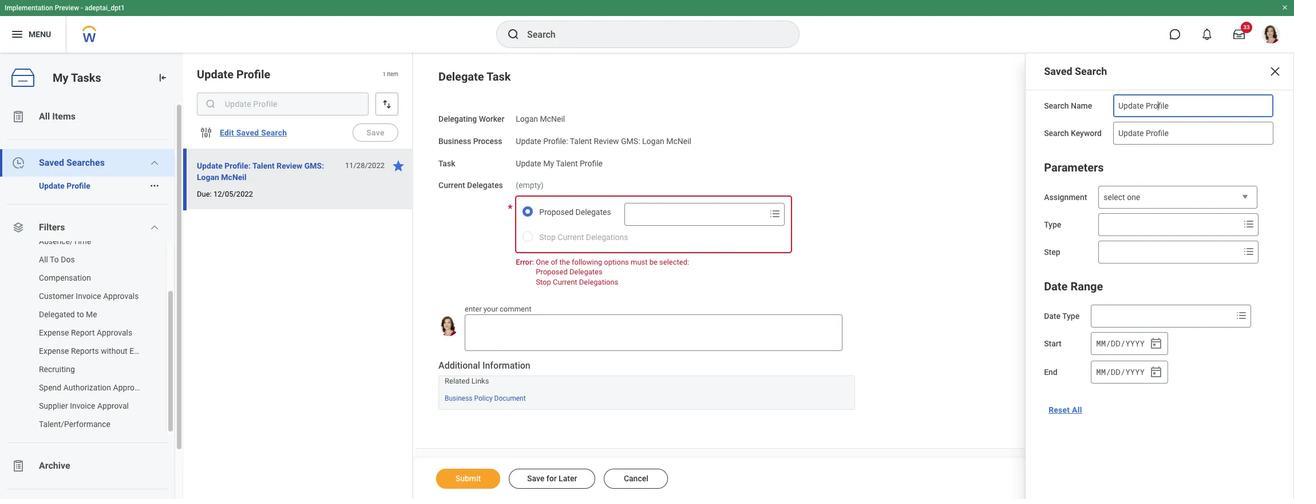 Task type: locate. For each thing, give the bounding box(es) containing it.
1 vertical spatial business
[[445, 395, 473, 403]]

all right reset
[[1072, 406, 1082, 415]]

type up step on the right of the page
[[1044, 220, 1062, 230]]

gms: inside "button"
[[304, 161, 324, 171]]

1 vertical spatial update profile: talent review gms: logan mcneil
[[197, 161, 324, 182]]

perspective image
[[11, 221, 25, 235]]

calendar image down date type field
[[1150, 337, 1164, 351]]

1 list from the top
[[0, 103, 183, 500]]

update profile down saved searches
[[39, 182, 90, 191]]

update profile: talent review gms: logan mcneil button
[[197, 159, 339, 184]]

1 horizontal spatial current
[[553, 278, 577, 287]]

error:
[[516, 258, 534, 267]]

talent up update my talent profile "element"
[[570, 137, 592, 146]]

mcneil
[[540, 115, 565, 124], [667, 137, 692, 146], [221, 173, 247, 182]]

parameters
[[1044, 161, 1104, 175]]

update my talent profile
[[516, 159, 603, 168]]

update profile: talent review gms: logan mcneil
[[516, 137, 692, 146], [197, 161, 324, 182]]

save button
[[353, 124, 399, 142]]

keyword
[[1071, 129, 1102, 138]]

supplier invoice approval
[[39, 402, 129, 411]]

2 dd from the top
[[1111, 367, 1121, 378]]

1 vertical spatial update profile
[[39, 182, 90, 191]]

expense
[[39, 329, 69, 338], [39, 347, 69, 356]]

authorization
[[63, 384, 111, 393]]

1 horizontal spatial review
[[594, 137, 619, 146]]

archive
[[39, 461, 70, 472]]

1 vertical spatial mcneil
[[667, 137, 692, 146]]

yyyy up end 'group'
[[1126, 338, 1145, 349]]

start
[[1044, 340, 1062, 349]]

gms:
[[621, 137, 640, 146], [304, 161, 324, 171]]

0 vertical spatial calendar image
[[1150, 337, 1164, 351]]

mm / dd / yyyy down 'start' group
[[1097, 367, 1145, 378]]

following
[[572, 258, 602, 267]]

invoice for approval
[[70, 402, 95, 411]]

talent inside update profile: talent review gms: logan mcneil element
[[570, 137, 592, 146]]

invoice down authorization
[[70, 402, 95, 411]]

0 vertical spatial proposed
[[540, 208, 574, 217]]

saved up search name
[[1044, 65, 1073, 77]]

proposed down of
[[536, 268, 568, 277]]

logan
[[516, 115, 538, 124], [642, 137, 665, 146], [197, 173, 219, 182]]

none text field inside 'item list' element
[[197, 93, 369, 116]]

yyyy down 'start' group
[[1126, 367, 1145, 378]]

mm / dd / yyyy inside end 'group'
[[1097, 367, 1145, 378]]

1 vertical spatial review
[[277, 161, 303, 171]]

1 vertical spatial gms:
[[304, 161, 324, 171]]

1 horizontal spatial type
[[1063, 312, 1080, 321]]

1 horizontal spatial profile:
[[543, 137, 568, 146]]

1 vertical spatial calendar image
[[1150, 366, 1164, 380]]

yyyy for end
[[1126, 367, 1145, 378]]

saved right edit
[[236, 128, 259, 137]]

2 date from the top
[[1044, 312, 1061, 321]]

1 horizontal spatial my
[[543, 159, 554, 168]]

0 horizontal spatial profile:
[[225, 161, 251, 171]]

date up 'date type'
[[1044, 280, 1068, 294]]

0 vertical spatial mm
[[1097, 338, 1106, 349]]

mm / dd / yyyy up end 'group'
[[1097, 338, 1145, 349]]

task
[[487, 70, 511, 84], [439, 159, 455, 168]]

customer invoice approvals
[[39, 292, 139, 301]]

type
[[1044, 220, 1062, 230], [1063, 312, 1080, 321]]

0 vertical spatial update profile: talent review gms: logan mcneil
[[516, 137, 692, 146]]

expense down delegated
[[39, 329, 69, 338]]

talent/performance button
[[0, 416, 155, 434]]

1 yyyy from the top
[[1126, 338, 1145, 349]]

search keyword
[[1044, 129, 1102, 138]]

my left tasks
[[53, 71, 68, 85]]

1 mm / dd / yyyy from the top
[[1097, 338, 1145, 349]]

approvals for customer invoice approvals
[[103, 292, 139, 301]]

1 vertical spatial my
[[543, 159, 554, 168]]

my
[[53, 71, 68, 85], [543, 159, 554, 168]]

all to dos
[[39, 255, 75, 265]]

0 vertical spatial logan
[[516, 115, 538, 124]]

0 vertical spatial update profile
[[197, 68, 270, 81]]

approvals inside button
[[103, 292, 139, 301]]

talent down edit saved search
[[252, 161, 275, 171]]

2 vertical spatial all
[[1072, 406, 1082, 415]]

employee's photo (logan mcneil) image
[[439, 317, 459, 337]]

0 vertical spatial business
[[439, 137, 471, 146]]

calendar image for end
[[1150, 366, 1164, 380]]

12/05/2022
[[214, 190, 253, 199]]

calendar image inside 'start' group
[[1150, 337, 1164, 351]]

current down the
[[553, 278, 577, 287]]

0 vertical spatial saved
[[1044, 65, 1073, 77]]

0 vertical spatial all
[[39, 111, 50, 122]]

approvals for expense report approvals
[[97, 329, 132, 338]]

archive button
[[0, 453, 175, 480]]

expense inside button
[[39, 329, 69, 338]]

1 vertical spatial logan
[[642, 137, 665, 146]]

1 vertical spatial task
[[439, 159, 455, 168]]

0 vertical spatial yyyy
[[1126, 338, 1145, 349]]

1 dd from the top
[[1111, 338, 1121, 349]]

dialog containing parameters
[[1026, 53, 1295, 500]]

1 horizontal spatial logan
[[516, 115, 538, 124]]

date for date range
[[1044, 280, 1068, 294]]

select one
[[1104, 193, 1141, 202]]

0 vertical spatial date
[[1044, 280, 1068, 294]]

1 horizontal spatial task
[[487, 70, 511, 84]]

update profile inside 'item list' element
[[197, 68, 270, 81]]

all left items
[[39, 111, 50, 122]]

update
[[197, 68, 234, 81], [516, 137, 542, 146], [516, 159, 542, 168], [197, 161, 223, 171], [39, 182, 65, 191]]

dd down 'start' group
[[1111, 367, 1121, 378]]

approval
[[97, 402, 129, 411]]

1 vertical spatial profile:
[[225, 161, 251, 171]]

update profile
[[197, 68, 270, 81], [39, 182, 90, 191]]

invoice inside button
[[76, 292, 101, 301]]

1 vertical spatial current
[[553, 278, 577, 287]]

all for all items
[[39, 111, 50, 122]]

business down delegating at top left
[[439, 137, 471, 146]]

task right delegate
[[487, 70, 511, 84]]

dd up end 'group'
[[1111, 338, 1121, 349]]

invoice inside button
[[70, 402, 95, 411]]

dd inside end 'group'
[[1111, 367, 1121, 378]]

0 vertical spatial profile:
[[543, 137, 568, 146]]

saved inside 'dropdown button'
[[39, 157, 64, 168]]

review inside "button"
[[277, 161, 303, 171]]

2 vertical spatial saved
[[39, 157, 64, 168]]

1 vertical spatial date
[[1044, 312, 1061, 321]]

2 yyyy from the top
[[1126, 367, 1145, 378]]

2 vertical spatial delegates
[[570, 268, 603, 277]]

saved inside button
[[236, 128, 259, 137]]

0 horizontal spatial mcneil
[[221, 173, 247, 182]]

review down edit saved search
[[277, 161, 303, 171]]

calendar image inside end 'group'
[[1150, 366, 1164, 380]]

1 vertical spatial prompts image
[[1243, 245, 1256, 259]]

recruiting
[[39, 365, 75, 374]]

filters
[[39, 222, 65, 233]]

must
[[631, 258, 648, 267]]

2 vertical spatial profile
[[67, 182, 90, 191]]

proposed
[[540, 208, 574, 217], [536, 268, 568, 277]]

talent
[[570, 137, 592, 146], [556, 159, 578, 168], [252, 161, 275, 171]]

update profile inside button
[[39, 182, 90, 191]]

list
[[0, 103, 183, 500], [0, 232, 175, 434]]

1 vertical spatial mm / dd / yyyy
[[1097, 367, 1145, 378]]

1 expense from the top
[[39, 329, 69, 338]]

1 vertical spatial proposed
[[536, 268, 568, 277]]

approvals
[[103, 292, 139, 301], [97, 329, 132, 338], [113, 384, 149, 393]]

0 vertical spatial prompts image
[[768, 207, 782, 221]]

Step field
[[1100, 242, 1240, 263]]

dd inside 'start' group
[[1111, 338, 1121, 349]]

my inside "element"
[[543, 159, 554, 168]]

0 horizontal spatial review
[[277, 161, 303, 171]]

links
[[472, 377, 489, 386]]

date range
[[1044, 280, 1104, 294]]

process
[[473, 137, 502, 146]]

delegates up following
[[576, 208, 611, 217]]

1 vertical spatial expense
[[39, 347, 69, 356]]

Type field
[[1100, 215, 1240, 235]]

2 horizontal spatial logan
[[642, 137, 665, 146]]

0 horizontal spatial logan
[[197, 173, 219, 182]]

saved searches button
[[0, 149, 175, 177]]

update profile: talent review gms: logan mcneil inside "button"
[[197, 161, 324, 182]]

0 vertical spatial expense
[[39, 329, 69, 338]]

update profile: talent review gms: logan mcneil element
[[516, 134, 692, 146]]

update inside "element"
[[516, 159, 542, 168]]

1 vertical spatial dd
[[1111, 367, 1121, 378]]

0 vertical spatial invoice
[[76, 292, 101, 301]]

0 horizontal spatial saved
[[39, 157, 64, 168]]

0 vertical spatial review
[[594, 137, 619, 146]]

customer invoice approvals button
[[0, 287, 155, 306]]

edit
[[220, 128, 234, 137]]

type down "date range"
[[1063, 312, 1080, 321]]

search
[[1075, 65, 1108, 77], [1044, 101, 1069, 111], [261, 128, 287, 137], [1044, 129, 1069, 138]]

to
[[77, 310, 84, 319]]

profile: up 12/05/2022
[[225, 161, 251, 171]]

proposed down the (empty)
[[540, 208, 574, 217]]

parameters group
[[1044, 159, 1276, 264]]

policy
[[474, 395, 493, 403]]

comment
[[500, 305, 532, 314]]

0 vertical spatial approvals
[[103, 292, 139, 301]]

list containing absence/time
[[0, 232, 175, 434]]

mm for start
[[1097, 338, 1106, 349]]

searches
[[66, 157, 105, 168]]

2 list from the top
[[0, 232, 175, 434]]

prompts image inside parameters group
[[1243, 245, 1256, 259]]

1 calendar image from the top
[[1150, 337, 1164, 351]]

update down logan mcneil
[[516, 137, 542, 146]]

enter
[[465, 305, 482, 314]]

1 horizontal spatial mcneil
[[540, 115, 565, 124]]

0 vertical spatial mcneil
[[540, 115, 565, 124]]

2 vertical spatial prompts image
[[1235, 309, 1249, 323]]

additional
[[439, 360, 480, 371]]

0 horizontal spatial gms:
[[304, 161, 324, 171]]

2 mm / dd / yyyy from the top
[[1097, 367, 1145, 378]]

0 vertical spatial type
[[1044, 220, 1062, 230]]

mm for end
[[1097, 367, 1106, 378]]

2 mm from the top
[[1097, 367, 1106, 378]]

0 horizontal spatial update profile
[[39, 182, 90, 191]]

expense inside 'button'
[[39, 347, 69, 356]]

supplier invoice approval button
[[0, 397, 155, 416]]

all
[[39, 111, 50, 122], [39, 255, 48, 265], [1072, 406, 1082, 415]]

saved
[[1044, 65, 1073, 77], [236, 128, 259, 137], [39, 157, 64, 168]]

1 vertical spatial delegates
[[576, 208, 611, 217]]

prompts image inside the date range group
[[1235, 309, 1249, 323]]

saved for saved search
[[1044, 65, 1073, 77]]

update down saved searches
[[39, 182, 65, 191]]

0 vertical spatial mm / dd / yyyy
[[1097, 338, 1145, 349]]

1 vertical spatial invoice
[[70, 402, 95, 411]]

1 vertical spatial saved
[[236, 128, 259, 137]]

2 horizontal spatial profile
[[580, 159, 603, 168]]

update profile: talent review gms: logan mcneil up update my talent profile "element"
[[516, 137, 692, 146]]

0 horizontal spatial update profile: talent review gms: logan mcneil
[[197, 161, 324, 182]]

spend authorization approvals button
[[0, 379, 155, 397]]

update up the due:
[[197, 161, 223, 171]]

2 expense from the top
[[39, 347, 69, 356]]

(empty)
[[516, 181, 544, 190]]

all items
[[39, 111, 76, 122]]

saved up update profile button
[[39, 157, 64, 168]]

logan mcneil element
[[516, 112, 565, 124]]

implementation
[[5, 4, 53, 12]]

mm inside 'start' group
[[1097, 338, 1106, 349]]

talent down update profile: talent review gms: logan mcneil element
[[556, 159, 578, 168]]

0 vertical spatial dd
[[1111, 338, 1121, 349]]

yyyy inside 'start' group
[[1126, 338, 1145, 349]]

inbox large image
[[1234, 29, 1245, 40]]

2 horizontal spatial mcneil
[[667, 137, 692, 146]]

talent/performance
[[39, 420, 111, 429]]

0 horizontal spatial type
[[1044, 220, 1062, 230]]

0 vertical spatial delegates
[[467, 181, 503, 190]]

profile: up update my talent profile "element"
[[543, 137, 568, 146]]

delegates down following
[[570, 268, 603, 277]]

0 vertical spatial profile
[[236, 68, 270, 81]]

clock check image
[[11, 156, 25, 170]]

delegates down process
[[467, 181, 503, 190]]

invoice up the me
[[76, 292, 101, 301]]

None text field
[[197, 93, 369, 116]]

prompts image
[[1243, 218, 1256, 231]]

1
[[383, 71, 386, 77]]

1 date from the top
[[1044, 280, 1068, 294]]

due:
[[197, 190, 212, 199]]

approvals for spend authorization approvals
[[113, 384, 149, 393]]

all for all to dos
[[39, 255, 48, 265]]

profile:
[[543, 137, 568, 146], [225, 161, 251, 171]]

calendar image
[[1150, 337, 1164, 351], [1150, 366, 1164, 380]]

1 vertical spatial approvals
[[97, 329, 132, 338]]

review up update my talent profile "element"
[[594, 137, 619, 146]]

compensation button
[[0, 269, 155, 287]]

delegated
[[39, 310, 75, 319]]

expense for expense reports without exceptions
[[39, 347, 69, 356]]

mm up end 'group'
[[1097, 338, 1106, 349]]

1 horizontal spatial saved
[[236, 128, 259, 137]]

current
[[439, 181, 465, 190], [553, 278, 577, 287]]

yyyy inside end 'group'
[[1126, 367, 1145, 378]]

implementation preview -   adeptai_dpt1 banner
[[0, 0, 1295, 53]]

search inside button
[[261, 128, 287, 137]]

reset
[[1049, 406, 1070, 415]]

update profile: talent review gms: logan mcneil up 12/05/2022
[[197, 161, 324, 182]]

invoice for approvals
[[76, 292, 101, 301]]

talent for task
[[556, 159, 578, 168]]

current inside error: one of the following options must be selected: proposed delegates stop current delegations
[[553, 278, 577, 287]]

1 horizontal spatial update profile
[[197, 68, 270, 81]]

list inside my tasks element
[[0, 232, 175, 434]]

delegates inside error: one of the following options must be selected: proposed delegates stop current delegations
[[570, 268, 603, 277]]

one
[[536, 258, 549, 267]]

1 horizontal spatial profile
[[236, 68, 270, 81]]

my up the (empty)
[[543, 159, 554, 168]]

type inside parameters group
[[1044, 220, 1062, 230]]

1 vertical spatial profile
[[580, 159, 603, 168]]

business down the related
[[445, 395, 473, 403]]

type inside the date range group
[[1063, 312, 1080, 321]]

business inside additional information region
[[445, 395, 473, 403]]

prompts image
[[768, 207, 782, 221], [1243, 245, 1256, 259], [1235, 309, 1249, 323]]

dialog
[[1026, 53, 1295, 500]]

1 vertical spatial type
[[1063, 312, 1080, 321]]

/
[[1106, 338, 1111, 349], [1121, 338, 1126, 349], [1106, 367, 1111, 378], [1121, 367, 1126, 378]]

my tasks element
[[0, 53, 183, 500]]

delegated to me
[[39, 310, 97, 319]]

2 vertical spatial mcneil
[[221, 173, 247, 182]]

update up the (empty)
[[516, 159, 542, 168]]

current down business process
[[439, 181, 465, 190]]

mm down 'start' group
[[1097, 367, 1106, 378]]

implementation preview -   adeptai_dpt1
[[5, 4, 125, 12]]

task down business process
[[439, 159, 455, 168]]

1 vertical spatial yyyy
[[1126, 367, 1145, 378]]

1 vertical spatial mm
[[1097, 367, 1106, 378]]

expense up the recruiting
[[39, 347, 69, 356]]

update profile up search image
[[197, 68, 270, 81]]

2 vertical spatial logan
[[197, 173, 219, 182]]

star image
[[392, 159, 405, 173]]

selected:
[[660, 258, 689, 267]]

talent inside update my talent profile "element"
[[556, 159, 578, 168]]

date up start
[[1044, 312, 1061, 321]]

update inside button
[[39, 182, 65, 191]]

review
[[594, 137, 619, 146], [277, 161, 303, 171]]

all left to
[[39, 255, 48, 265]]

select one button
[[1099, 186, 1258, 210]]

1 mm from the top
[[1097, 338, 1106, 349]]

0 vertical spatial current
[[439, 181, 465, 190]]

all items button
[[0, 103, 175, 131]]

0 horizontal spatial my
[[53, 71, 68, 85]]

update profile button
[[0, 177, 145, 195]]

2 horizontal spatial saved
[[1044, 65, 1073, 77]]

logan inside "button"
[[197, 173, 219, 182]]

0 horizontal spatial profile
[[67, 182, 90, 191]]

mm inside end 'group'
[[1097, 367, 1106, 378]]

2 vertical spatial approvals
[[113, 384, 149, 393]]

mm / dd / yyyy inside 'start' group
[[1097, 338, 1145, 349]]

search up update profile: talent review gms: logan mcneil "button"
[[261, 128, 287, 137]]

1 horizontal spatial update profile: talent review gms: logan mcneil
[[516, 137, 692, 146]]

0 vertical spatial gms:
[[621, 137, 640, 146]]

prompts image for delegates
[[768, 207, 782, 221]]

calendar image down 'start' group
[[1150, 366, 1164, 380]]

delegates for current delegates
[[467, 181, 503, 190]]

2 calendar image from the top
[[1150, 366, 1164, 380]]

1 vertical spatial all
[[39, 255, 48, 265]]



Task type: describe. For each thing, give the bounding box(es) containing it.
1 horizontal spatial gms:
[[621, 137, 640, 146]]

dd for start
[[1111, 338, 1121, 349]]

edit saved search button
[[215, 121, 292, 144]]

yyyy for start
[[1126, 338, 1145, 349]]

talent for business process
[[570, 137, 592, 146]]

calendar image for start
[[1150, 337, 1164, 351]]

saved for saved searches
[[39, 157, 64, 168]]

options
[[604, 258, 629, 267]]

all inside 'dialog'
[[1072, 406, 1082, 415]]

delegating
[[439, 115, 477, 124]]

0 horizontal spatial task
[[439, 159, 455, 168]]

prompts image for type
[[1235, 309, 1249, 323]]

preview
[[55, 4, 79, 12]]

range
[[1071, 280, 1104, 294]]

step
[[1044, 248, 1061, 257]]

related links
[[445, 377, 489, 386]]

update my talent profile element
[[516, 157, 603, 168]]

of
[[551, 258, 558, 267]]

configure image
[[199, 126, 213, 140]]

-
[[81, 4, 83, 12]]

close environment banner image
[[1282, 4, 1289, 11]]

0 horizontal spatial current
[[439, 181, 465, 190]]

Search Name text field
[[1114, 94, 1274, 117]]

recruiting button
[[0, 361, 155, 379]]

notifications large image
[[1202, 29, 1213, 40]]

exceptions
[[129, 347, 169, 356]]

Search Keyword text field
[[1114, 122, 1274, 145]]

to
[[50, 255, 59, 265]]

action bar region
[[413, 458, 1295, 500]]

clipboard image
[[11, 110, 25, 124]]

stop
[[536, 278, 551, 287]]

profile: inside update profile: talent review gms: logan mcneil "button"
[[225, 161, 251, 171]]

without
[[101, 347, 128, 356]]

end
[[1044, 368, 1058, 377]]

end group
[[1091, 361, 1169, 384]]

parameters button
[[1044, 161, 1104, 175]]

assignment
[[1044, 193, 1087, 202]]

mm / dd / yyyy for start
[[1097, 338, 1145, 349]]

talent inside update profile: talent review gms: logan mcneil "button"
[[252, 161, 275, 171]]

enter your comment text field
[[465, 315, 843, 351]]

delegated to me button
[[0, 306, 155, 324]]

document
[[494, 395, 526, 403]]

save
[[367, 128, 385, 137]]

absence/time button
[[0, 232, 155, 251]]

search up name on the right of the page
[[1075, 65, 1108, 77]]

update inside "button"
[[197, 161, 223, 171]]

start group
[[1091, 333, 1169, 356]]

dos
[[61, 255, 75, 265]]

0 vertical spatial my
[[53, 71, 68, 85]]

additional information
[[439, 360, 531, 371]]

tasks
[[71, 71, 101, 85]]

chevron down image
[[150, 159, 159, 168]]

update up search image
[[197, 68, 234, 81]]

worker
[[479, 115, 505, 124]]

absence/time
[[39, 237, 91, 246]]

Date Type field
[[1092, 306, 1233, 327]]

edit saved search
[[220, 128, 287, 137]]

customer
[[39, 292, 74, 301]]

expense for expense report approvals
[[39, 329, 69, 338]]

your
[[484, 305, 498, 314]]

reset all
[[1049, 406, 1082, 415]]

expense report approvals
[[39, 329, 132, 338]]

business for business process
[[439, 137, 471, 146]]

business for business policy document
[[445, 395, 473, 403]]

be
[[650, 258, 658, 267]]

current delegates
[[439, 181, 503, 190]]

search name
[[1044, 101, 1093, 111]]

11/28/2022
[[345, 161, 385, 170]]

one
[[1127, 193, 1141, 202]]

items
[[52, 111, 76, 122]]

search image
[[507, 27, 520, 41]]

profile: inside update profile: talent review gms: logan mcneil element
[[543, 137, 568, 146]]

saved search
[[1044, 65, 1108, 77]]

search image
[[205, 98, 216, 110]]

clipboard image
[[11, 460, 25, 474]]

x image
[[1269, 65, 1283, 78]]

the
[[560, 258, 570, 267]]

item
[[387, 71, 399, 77]]

proposed delegates
[[540, 208, 611, 217]]

report
[[71, 329, 95, 338]]

profile inside 'item list' element
[[236, 68, 270, 81]]

item list element
[[183, 53, 413, 500]]

all to dos button
[[0, 251, 155, 269]]

my tasks
[[53, 71, 101, 85]]

mm / dd / yyyy for end
[[1097, 367, 1145, 378]]

profile inside button
[[67, 182, 90, 191]]

1 item
[[383, 71, 399, 77]]

adeptai_dpt1
[[85, 4, 125, 12]]

spend
[[39, 384, 61, 393]]

date range button
[[1044, 280, 1104, 294]]

search down search name
[[1044, 129, 1069, 138]]

Search field
[[625, 204, 766, 225]]

additional information region
[[439, 360, 855, 410]]

me
[[86, 310, 97, 319]]

date for date type
[[1044, 312, 1061, 321]]

date range group
[[1044, 278, 1276, 385]]

logan mcneil
[[516, 115, 565, 124]]

expense report approvals button
[[0, 324, 155, 342]]

search left name on the right of the page
[[1044, 101, 1069, 111]]

reset all button
[[1044, 399, 1087, 422]]

0 vertical spatial task
[[487, 70, 511, 84]]

due: 12/05/2022
[[197, 190, 253, 199]]

spend authorization approvals
[[39, 384, 149, 393]]

profile logan mcneil element
[[1256, 22, 1288, 47]]

chevron down image
[[150, 223, 159, 232]]

dd for end
[[1111, 367, 1121, 378]]

profile inside "element"
[[580, 159, 603, 168]]

delegating worker
[[439, 115, 505, 124]]

compensation
[[39, 274, 91, 283]]

business policy document link
[[445, 393, 526, 403]]

name
[[1071, 101, 1093, 111]]

proposed inside error: one of the following options must be selected: proposed delegates stop current delegations
[[536, 268, 568, 277]]

expense reports without exceptions
[[39, 347, 169, 356]]

delegates for proposed delegates
[[576, 208, 611, 217]]

list containing all items
[[0, 103, 183, 500]]

saved searches
[[39, 157, 105, 168]]

date type
[[1044, 312, 1080, 321]]

expense reports without exceptions button
[[0, 342, 169, 361]]

mcneil inside "button"
[[221, 173, 247, 182]]

business policy document
[[445, 395, 526, 403]]

transformation import image
[[157, 72, 168, 84]]



Task type: vqa. For each thing, say whether or not it's contained in the screenshot.


